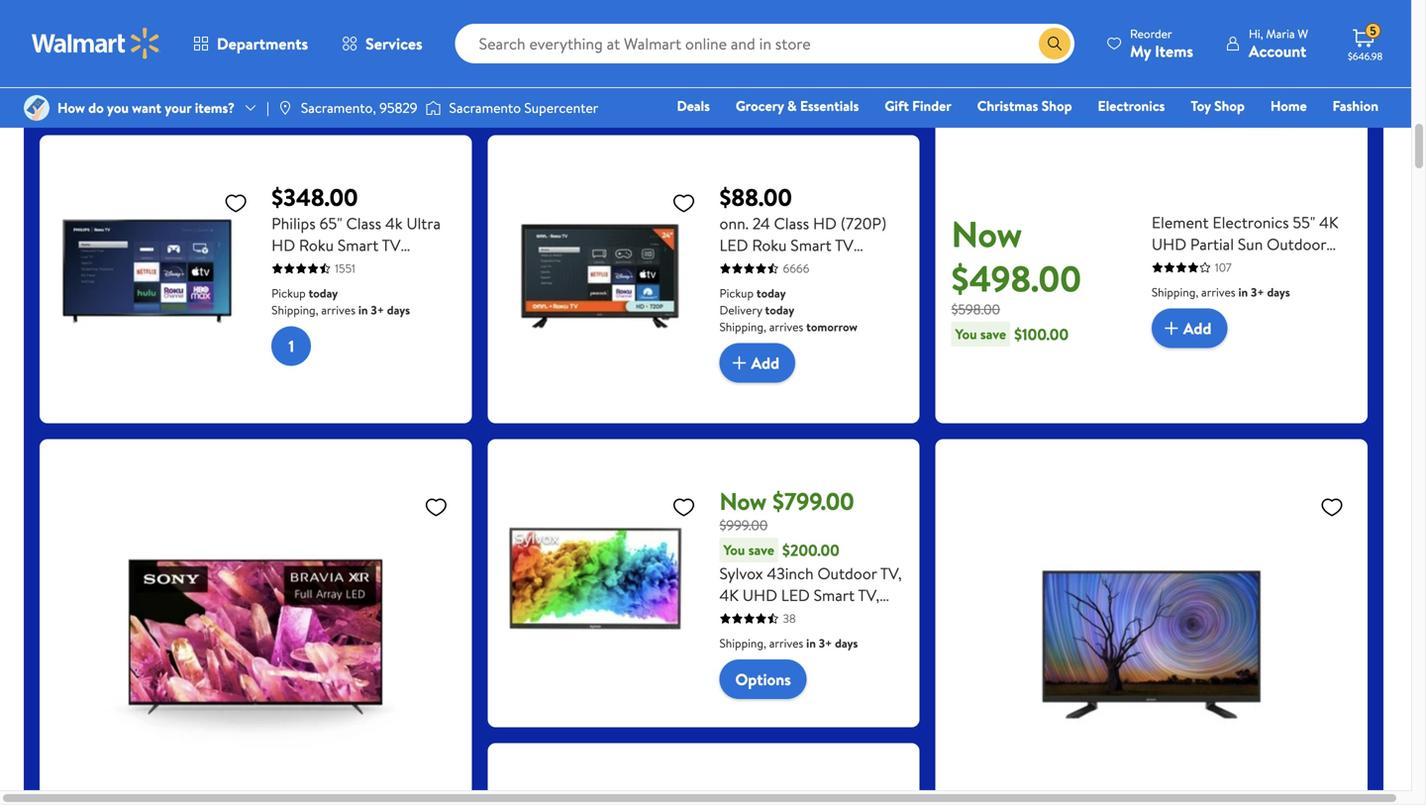 Task type: locate. For each thing, give the bounding box(es) containing it.
reorder my items
[[1131, 25, 1194, 62]]

0 vertical spatial led
[[720, 234, 749, 256]]

add to cart image up grocery
[[728, 47, 752, 71]]

3+ down (65pul6553/f7)
[[371, 302, 384, 319]]

 image
[[24, 95, 50, 121], [277, 100, 293, 116]]

save for $799.00
[[749, 541, 775, 560]]

&
[[788, 96, 797, 115]]

add to cart image down "delivery"
[[728, 351, 752, 375]]

shop
[[1042, 96, 1073, 115], [1215, 96, 1245, 115]]

save down $598.00
[[981, 325, 1007, 344]]

days up 'essentials'
[[835, 14, 858, 31]]

hd left "65""
[[272, 234, 295, 256]]

shop up 'gift cards' link
[[1042, 96, 1073, 115]]

1 horizontal spatial shop
[[1215, 96, 1245, 115]]

0 horizontal spatial gift
[[885, 96, 909, 115]]

 image for sacramento, 95829
[[277, 100, 293, 116]]

0 vertical spatial uhd
[[1152, 233, 1187, 255]]

0 horizontal spatial you
[[724, 541, 745, 560]]

arrives down 38 at right bottom
[[770, 635, 804, 652]]

save down $999.00
[[749, 541, 775, 560]]

0 horizontal spatial uhd
[[743, 585, 778, 606]]

ultra
[[407, 213, 441, 234]]

gift finder
[[885, 96, 952, 115]]

shipping, up add to cart icon
[[1152, 284, 1199, 301]]

1 vertical spatial electronics
[[1213, 212, 1290, 233]]

1 horizontal spatial uhd
[[1152, 233, 1187, 255]]

roku for $88.00
[[752, 234, 787, 256]]

1 vertical spatial led
[[782, 585, 810, 606]]

1 horizontal spatial roku
[[752, 234, 787, 256]]

class
[[346, 213, 382, 234], [774, 213, 810, 234]]

1 vertical spatial now
[[720, 485, 767, 518]]

add to favorites list, restored element 24" class hd (720p) led tv (eleft2416) (refurbished) image
[[1321, 495, 1345, 520]]

4k
[[1320, 212, 1339, 233], [720, 585, 739, 606]]

smart up 1551
[[338, 234, 379, 256]]

$999.00
[[720, 516, 768, 535]]

2 pickup from the left
[[720, 285, 754, 302]]

today down (65pul6553/f7)
[[309, 285, 338, 302]]

maria
[[1267, 25, 1295, 42]]

gift left finder
[[885, 96, 909, 115]]

now for $498.00
[[952, 209, 1023, 259]]

sun inside 'element electronics 55" 4k uhd partial sun outdoor roku smart tv, weatherproof (ip55 rated), tempered and anti-glare glass (ep400ab55r)'
[[1238, 233, 1264, 255]]

shipping, arrives in 3+ days up & at the right of the page
[[720, 14, 858, 31]]

in down (65pul6553/f7)
[[359, 302, 368, 319]]

0 horizontal spatial now
[[720, 485, 767, 518]]

1 horizontal spatial sun
[[1238, 233, 1264, 255]]

save inside now $498.00 $598.00 you save $100.00
[[981, 325, 1007, 344]]

anti-
[[1253, 299, 1287, 321]]

 image right |
[[277, 100, 293, 116]]

$799.00
[[773, 485, 855, 518]]

0 vertical spatial save
[[981, 325, 1007, 344]]

tv up tomorrow
[[835, 234, 854, 256]]

1 vertical spatial save
[[749, 541, 775, 560]]

your
[[165, 98, 192, 117]]

1 horizontal spatial save
[[981, 325, 1007, 344]]

shop inside christmas shop link
[[1042, 96, 1073, 115]]

my
[[1131, 40, 1152, 62]]

1 vertical spatial gift
[[1063, 124, 1087, 143]]

1 vertical spatial sun
[[792, 628, 817, 650]]

now inside now $498.00 $598.00 you save $100.00
[[952, 209, 1023, 259]]

uhd inside now $799.00 $999.00 you save $200.00 sylvox 43inch outdoor tv, 4k uhd led smart tv, waterproof televisions for for partial sun
[[743, 585, 778, 606]]

arrives inside pickup today shipping, arrives in 3+ days
[[321, 302, 356, 319]]

arrives
[[770, 14, 804, 31], [1202, 284, 1236, 301], [321, 302, 356, 319], [770, 319, 804, 335], [770, 635, 804, 652]]

add to cart image
[[728, 47, 752, 71], [728, 351, 752, 375]]

today for today
[[757, 285, 786, 302]]

1 vertical spatial outdoor
[[818, 563, 877, 585]]

1 horizontal spatial now
[[952, 209, 1023, 259]]

shipping, up the 1
[[272, 302, 319, 319]]

0 vertical spatial add
[[752, 48, 780, 70]]

outdoor down the $200.00
[[818, 563, 877, 585]]

today
[[309, 285, 338, 302], [757, 285, 786, 302], [765, 302, 795, 319]]

$646.98
[[1349, 50, 1383, 63]]

 image left the how
[[24, 95, 50, 121]]

sacramento
[[449, 98, 521, 117]]

0 vertical spatial outdoor
[[1267, 233, 1327, 255]]

0 horizontal spatial  image
[[24, 95, 50, 121]]

sacramento,
[[301, 98, 376, 117]]

tv
[[382, 234, 401, 256], [835, 234, 854, 256]]

1 tv from the left
[[382, 234, 401, 256]]

4k right 55"
[[1320, 212, 1339, 233]]

partial inside now $799.00 $999.00 you save $200.00 sylvox 43inch outdoor tv, 4k uhd led smart tv, waterproof televisions for for partial sun
[[744, 628, 788, 650]]

1 horizontal spatial partial
[[1191, 233, 1235, 255]]

2 class from the left
[[774, 213, 810, 234]]

add to cart image for add button underneath "delivery"
[[728, 351, 752, 375]]

add
[[752, 48, 780, 70], [1184, 317, 1212, 339], [752, 352, 780, 374]]

grocery
[[736, 96, 784, 115]]

roku inside $88.00 onn. 24 class hd (720p) led roku smart tv (100012590)
[[752, 234, 787, 256]]

pickup inside pickup today delivery today shipping, arrives tomorrow
[[720, 285, 754, 302]]

onn.
[[720, 213, 749, 234]]

shop for christmas shop
[[1042, 96, 1073, 115]]

0 vertical spatial you
[[956, 325, 977, 344]]

now inside now $799.00 $999.00 you save $200.00 sylvox 43inch outdoor tv, 4k uhd led smart tv, waterproof televisions for for partial sun
[[720, 485, 767, 518]]

1 vertical spatial you
[[724, 541, 745, 560]]

gift left cards
[[1063, 124, 1087, 143]]

partial up 107
[[1191, 233, 1235, 255]]

tv inside $88.00 onn. 24 class hd (720p) led roku smart tv (100012590)
[[835, 234, 854, 256]]

1 horizontal spatial gift
[[1063, 124, 1087, 143]]

partial down 38 at right bottom
[[744, 628, 788, 650]]

finder
[[913, 96, 952, 115]]

107
[[1216, 259, 1232, 276]]

toy shop link
[[1183, 95, 1254, 116]]

hd inside '$348.00 philips 65" class 4k ultra hd roku smart tv (65pul6553/f7) (new)'
[[272, 234, 295, 256]]

now right add to favorites list, sylvox 43inch outdoor tv, 4k uhd led smart tv, waterproof televisions for for partial sun icon
[[720, 485, 767, 518]]

2 shop from the left
[[1215, 96, 1245, 115]]

you inside now $799.00 $999.00 you save $200.00 sylvox 43inch outdoor tv, 4k uhd led smart tv, waterproof televisions for for partial sun
[[724, 541, 745, 560]]

pickup down (100012590)
[[720, 285, 754, 302]]

days left the rated),
[[1268, 284, 1291, 301]]

1 add to cart image from the top
[[728, 47, 752, 71]]

smart up tempered
[[1191, 255, 1232, 277]]

add button up grocery
[[720, 39, 796, 79]]

sylvox
[[720, 563, 763, 585]]

items?
[[195, 98, 235, 117]]

today down (100012590)
[[757, 285, 786, 302]]

walmart image
[[32, 28, 161, 59]]

0 vertical spatial partial
[[1191, 233, 1235, 255]]

sun
[[1238, 233, 1264, 255], [792, 628, 817, 650]]

$348.00
[[272, 181, 358, 214]]

38
[[783, 610, 796, 627]]

in inside pickup today shipping, arrives in 3+ days
[[359, 302, 368, 319]]

tv left ultra
[[382, 234, 401, 256]]

glass
[[1152, 321, 1188, 342]]

2 add to cart image from the top
[[728, 351, 752, 375]]

tempered
[[1152, 299, 1220, 321]]

partial
[[1191, 233, 1235, 255], [744, 628, 788, 650]]

0 horizontal spatial sun
[[792, 628, 817, 650]]

outdoor inside now $799.00 $999.00 you save $200.00 sylvox 43inch outdoor tv, 4k uhd led smart tv, waterproof televisions for for partial sun
[[818, 563, 877, 585]]

0 horizontal spatial class
[[346, 213, 382, 234]]

weatherproof
[[1152, 277, 1249, 299]]

walmart+
[[1320, 124, 1379, 143]]

home link
[[1262, 95, 1316, 116]]

shipping, up grocery
[[720, 14, 767, 31]]

sun up (ip55
[[1238, 233, 1264, 255]]

1 horizontal spatial  image
[[277, 100, 293, 116]]

shop right 'toy'
[[1215, 96, 1245, 115]]

1 horizontal spatial class
[[774, 213, 810, 234]]

today right "delivery"
[[765, 302, 795, 319]]

0 vertical spatial shipping, arrives in 3+ days
[[720, 14, 858, 31]]

(65pul6553/f7)
[[272, 256, 386, 278]]

fashion gift cards
[[1063, 96, 1379, 143]]

0 horizontal spatial tv
[[382, 234, 401, 256]]

1 horizontal spatial outdoor
[[1267, 233, 1327, 255]]

days
[[835, 14, 858, 31], [1268, 284, 1291, 301], [387, 302, 410, 319], [835, 635, 858, 652]]

save inside now $799.00 $999.00 you save $200.00 sylvox 43inch outdoor tv, 4k uhd led smart tv, waterproof televisions for for partial sun
[[749, 541, 775, 560]]

0 horizontal spatial hd
[[272, 234, 295, 256]]

electronics
[[1098, 96, 1166, 115], [1213, 212, 1290, 233]]

for right televisions
[[879, 606, 899, 628]]

4k left "43inch"
[[720, 585, 739, 606]]

class right 24
[[774, 213, 810, 234]]

smart down the $200.00
[[814, 585, 855, 606]]

0 horizontal spatial outdoor
[[818, 563, 877, 585]]

$348.00 philips 65" class 4k ultra hd roku smart tv (65pul6553/f7) (new)
[[272, 181, 441, 278]]

roku for $348.00
[[299, 234, 334, 256]]

4k inside now $799.00 $999.00 you save $200.00 sylvox 43inch outdoor tv, 4k uhd led smart tv, waterproof televisions for for partial sun
[[720, 585, 739, 606]]

electronics link
[[1089, 95, 1175, 116]]

shipping, inside pickup today shipping, arrives in 3+ days
[[272, 302, 319, 319]]

add to favorites list, onn. 24 class hd (720p) led roku smart tv (100012590) image
[[672, 191, 696, 216]]

pickup for pickup today shipping, arrives in 3+ days
[[272, 285, 306, 302]]

1 horizontal spatial you
[[956, 325, 977, 344]]

1 shop from the left
[[1042, 96, 1073, 115]]

now up $598.00
[[952, 209, 1023, 259]]

1 vertical spatial 4k
[[720, 585, 739, 606]]

smart up "6666" at the top of the page
[[791, 234, 832, 256]]

for
[[879, 606, 899, 628], [720, 628, 740, 650]]

options link
[[720, 660, 807, 700]]

you down $598.00
[[956, 325, 977, 344]]

0 horizontal spatial partial
[[744, 628, 788, 650]]

shop inside toy shop link
[[1215, 96, 1245, 115]]

0 vertical spatial sun
[[1238, 233, 1264, 255]]

led left 24
[[720, 234, 749, 256]]

reorder
[[1131, 25, 1173, 42]]

0 vertical spatial gift
[[885, 96, 909, 115]]

1 vertical spatial uhd
[[743, 585, 778, 606]]

2 horizontal spatial roku
[[1152, 255, 1187, 277]]

0 horizontal spatial 4k
[[720, 585, 739, 606]]

items
[[1155, 40, 1194, 62]]

one debit link
[[1218, 123, 1303, 144]]

outdoor up the rated),
[[1267, 233, 1327, 255]]

1 horizontal spatial pickup
[[720, 285, 754, 302]]

0 vertical spatial electronics
[[1098, 96, 1166, 115]]

shipping, down waterproof
[[720, 635, 767, 652]]

1 horizontal spatial hd
[[813, 213, 837, 234]]

1 horizontal spatial 4k
[[1320, 212, 1339, 233]]

element electronics 55" 4k uhd partial sun outdoor roku smart tv, weatherproof (ip55 rated), tempered and anti-glare glass (ep400ab55r)
[[1152, 212, 1342, 342]]

1 horizontal spatial tv
[[835, 234, 854, 256]]

pickup inside pickup today shipping, arrives in 3+ days
[[272, 285, 306, 302]]

0 horizontal spatial shop
[[1042, 96, 1073, 115]]

search icon image
[[1047, 36, 1063, 52]]

you inside now $498.00 $598.00 you save $100.00
[[956, 325, 977, 344]]

0 vertical spatial now
[[952, 209, 1023, 259]]

today inside pickup today shipping, arrives in 3+ days
[[309, 285, 338, 302]]

Walmart Site-Wide search field
[[455, 24, 1075, 63]]

 image
[[426, 98, 441, 118]]

0 vertical spatial add to cart image
[[728, 47, 752, 71]]

for up the options link
[[720, 628, 740, 650]]

class inside $88.00 onn. 24 class hd (720p) led roku smart tv (100012590)
[[774, 213, 810, 234]]

tv inside '$348.00 philips 65" class 4k ultra hd roku smart tv (65pul6553/f7) (new)'
[[382, 234, 401, 256]]

shipping, arrives in 3+ days down 107
[[1152, 284, 1291, 301]]

group
[[504, 760, 904, 806]]

1 horizontal spatial led
[[782, 585, 810, 606]]

shipping, arrives in 3+ days down 38 at right bottom
[[720, 635, 858, 652]]

gift
[[885, 96, 909, 115], [1063, 124, 1087, 143]]

0 vertical spatial 4k
[[1320, 212, 1339, 233]]

0 horizontal spatial roku
[[299, 234, 334, 256]]

tv, inside 'element electronics 55" 4k uhd partial sun outdoor roku smart tv, weatherproof (ip55 rated), tempered and anti-glare glass (ep400ab55r)'
[[1235, 255, 1257, 277]]

shipping, down (100012590)
[[720, 319, 767, 335]]

arrives down 1551
[[321, 302, 356, 319]]

0 horizontal spatial led
[[720, 234, 749, 256]]

arrives left tomorrow
[[770, 319, 804, 335]]

electronics up cards
[[1098, 96, 1166, 115]]

1 vertical spatial add to cart image
[[728, 351, 752, 375]]

0 horizontal spatial pickup
[[272, 285, 306, 302]]

1 class from the left
[[346, 213, 382, 234]]

roku
[[299, 234, 334, 256], [752, 234, 787, 256], [1152, 255, 1187, 277]]

led up 38 at right bottom
[[782, 585, 810, 606]]

pickup
[[272, 285, 306, 302], [720, 285, 754, 302]]

roku inside 'element electronics 55" 4k uhd partial sun outdoor roku smart tv, weatherproof (ip55 rated), tempered and anti-glare glass (ep400ab55r)'
[[1152, 255, 1187, 277]]

electronics up 107
[[1213, 212, 1290, 233]]

1 pickup from the left
[[272, 285, 306, 302]]

add down weatherproof
[[1184, 317, 1212, 339]]

roku inside '$348.00 philips 65" class 4k ultra hd roku smart tv (65pul6553/f7) (new)'
[[299, 234, 334, 256]]

hd left (720p)
[[813, 213, 837, 234]]

1 vertical spatial partial
[[744, 628, 788, 650]]

class left 4k
[[346, 213, 382, 234]]

arrives up & at the right of the page
[[770, 14, 804, 31]]

how
[[57, 98, 85, 117]]

hd
[[813, 213, 837, 234], [272, 234, 295, 256]]

3+
[[819, 14, 833, 31], [1251, 284, 1265, 301], [371, 302, 384, 319], [819, 635, 833, 652]]

2 tv from the left
[[835, 234, 854, 256]]

$200.00
[[783, 540, 840, 561]]

add to cart image for add button over grocery
[[728, 47, 752, 71]]

smart
[[338, 234, 379, 256], [791, 234, 832, 256], [1191, 255, 1232, 277], [814, 585, 855, 606]]

$498.00
[[952, 254, 1082, 303]]

0 horizontal spatial save
[[749, 541, 775, 560]]

you up sylvox
[[724, 541, 745, 560]]

arrives down 107
[[1202, 284, 1236, 301]]

 image for how do you want your items?
[[24, 95, 50, 121]]

save for $498.00
[[981, 325, 1007, 344]]

pickup down (65pul6553/f7)
[[272, 285, 306, 302]]

class for $348.00
[[346, 213, 382, 234]]

sun down 38 at right bottom
[[792, 628, 817, 650]]

class inside '$348.00 philips 65" class 4k ultra hd roku smart tv (65pul6553/f7) (new)'
[[346, 213, 382, 234]]

now $498.00 $598.00 you save $100.00
[[952, 209, 1082, 345]]

you for $498.00
[[956, 325, 977, 344]]

add up grocery
[[752, 48, 780, 70]]

add down pickup today delivery today shipping, arrives tomorrow
[[752, 352, 780, 374]]

christmas
[[978, 96, 1039, 115]]

in
[[807, 14, 816, 31], [1239, 284, 1249, 301], [359, 302, 368, 319], [807, 635, 816, 652]]

sun inside now $799.00 $999.00 you save $200.00 sylvox 43inch outdoor tv, 4k uhd led smart tv, waterproof televisions for for partial sun
[[792, 628, 817, 650]]

electronics inside 'element electronics 55" 4k uhd partial sun outdoor roku smart tv, weatherproof (ip55 rated), tempered and anti-glare glass (ep400ab55r)'
[[1213, 212, 1290, 233]]

w
[[1298, 25, 1309, 42]]

1 horizontal spatial electronics
[[1213, 212, 1290, 233]]

uhd inside 'element electronics 55" 4k uhd partial sun outdoor roku smart tv, weatherproof (ip55 rated), tempered and anti-glare glass (ep400ab55r)'
[[1152, 233, 1187, 255]]

days down '(new)'
[[387, 302, 410, 319]]



Task type: describe. For each thing, give the bounding box(es) containing it.
tv for $88.00
[[835, 234, 854, 256]]

led inside now $799.00 $999.00 you save $200.00 sylvox 43inch outdoor tv, 4k uhd led smart tv, waterproof televisions for for partial sun
[[782, 585, 810, 606]]

essentials
[[800, 96, 859, 115]]

services
[[366, 33, 423, 54]]

2 vertical spatial shipping, arrives in 3+ days
[[720, 635, 858, 652]]

arrives inside pickup today delivery today shipping, arrives tomorrow
[[770, 319, 804, 335]]

5
[[1371, 22, 1377, 39]]

deals link
[[668, 95, 719, 116]]

you
[[107, 98, 129, 117]]

departments button
[[176, 20, 325, 67]]

outdoor inside 'element electronics 55" 4k uhd partial sun outdoor roku smart tv, weatherproof (ip55 rated), tempered and anti-glare glass (ep400ab55r)'
[[1267, 233, 1327, 255]]

one
[[1227, 124, 1257, 143]]

sacramento, 95829
[[301, 98, 418, 117]]

hi,
[[1249, 25, 1264, 42]]

6666
[[783, 260, 810, 277]]

3+ inside pickup today shipping, arrives in 3+ days
[[371, 302, 384, 319]]

one debit
[[1227, 124, 1294, 143]]

(ip55
[[1252, 277, 1289, 299]]

tv for $348.00
[[382, 234, 401, 256]]

glare
[[1287, 299, 1324, 321]]

toy shop
[[1191, 96, 1245, 115]]

add to cart image
[[1160, 317, 1184, 340]]

0 horizontal spatial for
[[720, 628, 740, 650]]

partial inside 'element electronics 55" 4k uhd partial sun outdoor roku smart tv, weatherproof (ip55 rated), tempered and anti-glare glass (ep400ab55r)'
[[1191, 233, 1235, 255]]

$88.00
[[720, 181, 793, 214]]

$598.00
[[952, 300, 1001, 319]]

|
[[267, 98, 269, 117]]

you for $799.00
[[724, 541, 745, 560]]

waterproof
[[720, 606, 799, 628]]

(720p)
[[841, 213, 887, 234]]

Search search field
[[455, 24, 1075, 63]]

now for $799.00
[[720, 485, 767, 518]]

fashion
[[1333, 96, 1379, 115]]

95829
[[380, 98, 418, 117]]

add to favorites list, sony 65 class bravia xr x90k 4k hdr full array led with smart google tv xr65x90k- 2022 model image
[[424, 495, 448, 520]]

smart inside now $799.00 $999.00 you save $200.00 sylvox 43inch outdoor tv, 4k uhd led smart tv, waterproof televisions for for partial sun
[[814, 585, 855, 606]]

do
[[88, 98, 104, 117]]

smart inside $88.00 onn. 24 class hd (720p) led roku smart tv (100012590)
[[791, 234, 832, 256]]

gift inside gift finder link
[[885, 96, 909, 115]]

services button
[[325, 20, 440, 67]]

registry link
[[1142, 123, 1211, 144]]

1
[[289, 335, 294, 357]]

pickup today shipping, arrives in 3+ days
[[272, 285, 410, 319]]

4k inside 'element electronics 55" 4k uhd partial sun outdoor roku smart tv, weatherproof (ip55 rated), tempered and anti-glare glass (ep400ab55r)'
[[1320, 212, 1339, 233]]

in up grocery & essentials link
[[807, 14, 816, 31]]

christmas shop link
[[969, 95, 1082, 116]]

1551
[[335, 260, 356, 277]]

registry
[[1151, 124, 1202, 143]]

christmas shop
[[978, 96, 1073, 115]]

smart inside '$348.00 philips 65" class 4k ultra hd roku smart tv (65pul6553/f7) (new)'
[[338, 234, 379, 256]]

(new)
[[390, 256, 431, 278]]

65"
[[320, 213, 342, 234]]

0 horizontal spatial electronics
[[1098, 96, 1166, 115]]

shop for toy shop
[[1215, 96, 1245, 115]]

home
[[1271, 96, 1308, 115]]

2 vertical spatial add
[[752, 352, 780, 374]]

element
[[1152, 212, 1209, 233]]

grocery & essentials link
[[727, 95, 868, 116]]

philips
[[272, 213, 316, 234]]

fashion link
[[1324, 95, 1388, 116]]

gift cards link
[[1054, 123, 1134, 144]]

how do you want your items?
[[57, 98, 235, 117]]

1 vertical spatial add
[[1184, 317, 1212, 339]]

shipping, inside pickup today delivery today shipping, arrives tomorrow
[[720, 319, 767, 335]]

1 horizontal spatial for
[[879, 606, 899, 628]]

add to favorites list, sylvox 43inch outdoor tv, 4k uhd led smart tv, waterproof televisions for for partial sun image
[[672, 495, 696, 520]]

delivery
[[720, 302, 763, 319]]

in left (ip55
[[1239, 284, 1249, 301]]

(100012590)
[[720, 256, 804, 278]]

hi, maria w account
[[1249, 25, 1309, 62]]

now $799.00 $999.00 you save $200.00 sylvox 43inch outdoor tv, 4k uhd led smart tv, waterproof televisions for for partial sun
[[720, 485, 902, 650]]

class for $88.00
[[774, 213, 810, 234]]

pickup for pickup today delivery today shipping, arrives tomorrow
[[720, 285, 754, 302]]

pickup today delivery today shipping, arrives tomorrow
[[720, 285, 858, 335]]

hd inside $88.00 onn. 24 class hd (720p) led roku smart tv (100012590)
[[813, 213, 837, 234]]

$88.00 onn. 24 class hd (720p) led roku smart tv (100012590)
[[720, 181, 887, 278]]

deals
[[677, 96, 710, 115]]

3+ right and
[[1251, 284, 1265, 301]]

43inch
[[767, 563, 814, 585]]

options
[[736, 669, 791, 691]]

in down televisions
[[807, 635, 816, 652]]

55"
[[1293, 212, 1316, 233]]

cards
[[1090, 124, 1125, 143]]

walmart+ link
[[1311, 123, 1388, 144]]

account
[[1249, 40, 1307, 62]]

3+ down televisions
[[819, 635, 833, 652]]

(ep400ab55r)
[[1192, 321, 1298, 342]]

4k
[[385, 213, 403, 234]]

$100.00
[[1015, 324, 1069, 345]]

24
[[753, 213, 771, 234]]

want
[[132, 98, 162, 117]]

days down televisions
[[835, 635, 858, 652]]

add button down "delivery"
[[720, 343, 796, 383]]

toy
[[1191, 96, 1212, 115]]

1 vertical spatial shipping, arrives in 3+ days
[[1152, 284, 1291, 301]]

led inside $88.00 onn. 24 class hd (720p) led roku smart tv (100012590)
[[720, 234, 749, 256]]

sacramento supercenter
[[449, 98, 599, 117]]

grocery & essentials
[[736, 96, 859, 115]]

3+ up 'essentials'
[[819, 14, 833, 31]]

days inside pickup today shipping, arrives in 3+ days
[[387, 302, 410, 319]]

and
[[1224, 299, 1249, 321]]

debit
[[1260, 124, 1294, 143]]

add to favorites list, philips 65" class 4k ultra hd roku smart tv (65pul6553/f7) (new) image
[[224, 191, 248, 216]]

tomorrow
[[807, 319, 858, 335]]

gift finder link
[[876, 95, 961, 116]]

smart inside 'element electronics 55" 4k uhd partial sun outdoor roku smart tv, weatherproof (ip55 rated), tempered and anti-glare glass (ep400ab55r)'
[[1191, 255, 1232, 277]]

add button down weatherproof
[[1152, 309, 1228, 348]]

today for arrives
[[309, 285, 338, 302]]

supercenter
[[525, 98, 599, 117]]

gift inside fashion gift cards
[[1063, 124, 1087, 143]]



Task type: vqa. For each thing, say whether or not it's contained in the screenshot.
PRICE tab
no



